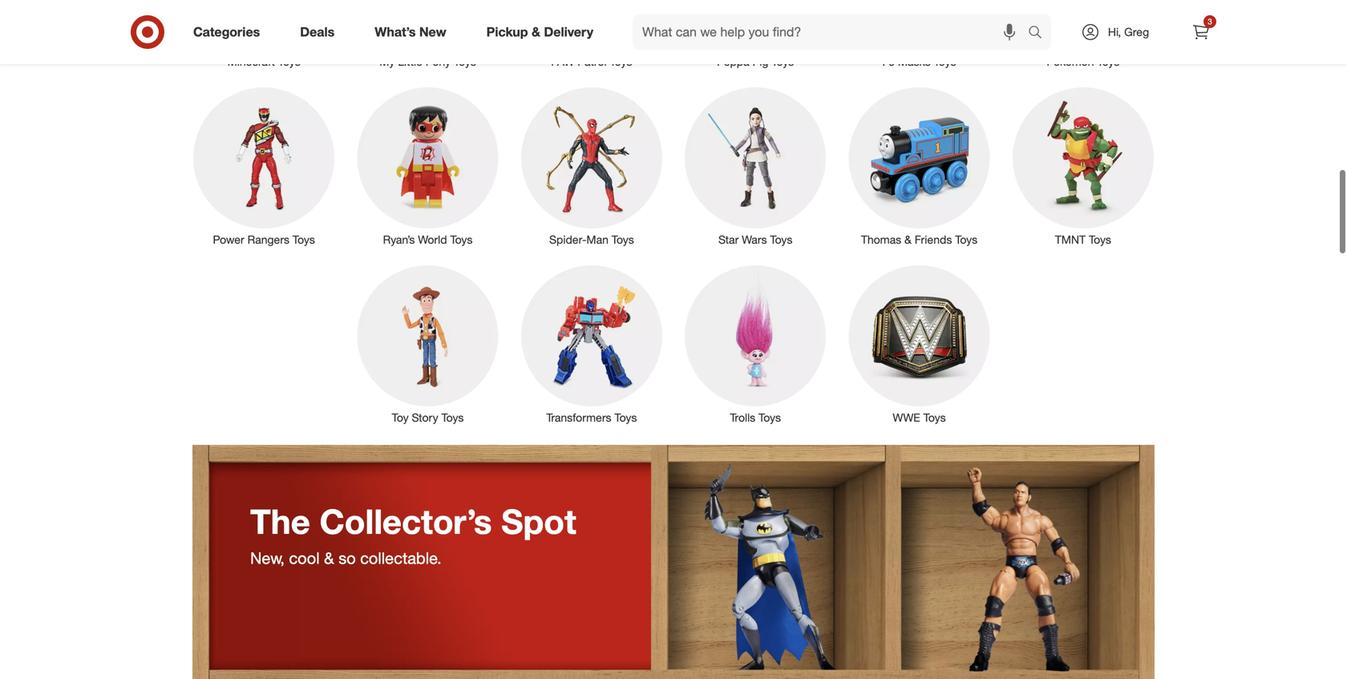 Task type: locate. For each thing, give the bounding box(es) containing it.
transformers toys
[[546, 411, 637, 425]]

cool
[[289, 549, 320, 568]]

little
[[398, 54, 422, 68]]

& inside the collector's spot new, cool & so collectable.
[[324, 549, 334, 568]]

collectable.
[[360, 549, 442, 568]]

search
[[1021, 26, 1059, 41]]

2 horizontal spatial &
[[905, 232, 912, 246]]

toys right wars on the top of page
[[770, 232, 793, 246]]

wwe toys link
[[837, 262, 1001, 426]]

toys right masks
[[934, 54, 956, 68]]

pj masks toys link
[[837, 0, 1001, 70]]

toys right trolls
[[759, 411, 781, 425]]

minecraft toys
[[227, 54, 301, 68]]

pickup
[[486, 24, 528, 40]]

& left so
[[324, 549, 334, 568]]

new
[[419, 24, 446, 40]]

power rangers toys
[[213, 232, 315, 246]]

power rangers toys link
[[182, 84, 346, 248]]

toys right minecraft
[[278, 54, 301, 68]]

&
[[532, 24, 540, 40], [905, 232, 912, 246], [324, 549, 334, 568]]

pj masks toys
[[883, 54, 956, 68]]

tmnt toys link
[[1001, 84, 1165, 248]]

3 link
[[1184, 14, 1219, 50]]

spot
[[501, 501, 576, 542]]

deals
[[300, 24, 335, 40]]

tmnt
[[1055, 232, 1086, 246]]

toys right the man
[[612, 232, 634, 246]]

man
[[587, 232, 609, 246]]

tmnt toys
[[1055, 232, 1111, 246]]

toys right the 'transformers'
[[615, 411, 637, 425]]

world
[[418, 232, 447, 246]]

wwe
[[893, 411, 920, 425]]

minecraft
[[227, 54, 275, 68]]

2 vertical spatial &
[[324, 549, 334, 568]]

masks
[[898, 54, 931, 68]]

toys
[[278, 54, 301, 68], [454, 54, 476, 68], [610, 54, 632, 68], [772, 54, 794, 68], [934, 54, 956, 68], [1097, 54, 1120, 68], [293, 232, 315, 246], [450, 232, 473, 246], [612, 232, 634, 246], [770, 232, 793, 246], [955, 232, 978, 246], [1089, 232, 1111, 246], [441, 411, 464, 425], [615, 411, 637, 425], [759, 411, 781, 425], [923, 411, 946, 425]]

pj
[[883, 54, 895, 68]]

1 vertical spatial &
[[905, 232, 912, 246]]

thomas & friends toys
[[861, 232, 978, 246]]

peppa
[[717, 54, 749, 68]]

& for thomas
[[905, 232, 912, 246]]

the
[[250, 501, 310, 542]]

thomas & friends toys link
[[837, 84, 1001, 248]]

& right pickup
[[532, 24, 540, 40]]

minecraft toys link
[[182, 0, 346, 70]]

toys inside "link"
[[923, 411, 946, 425]]

hi,
[[1108, 25, 1121, 39]]

what's new link
[[361, 14, 466, 50]]

peppa pig toys
[[717, 54, 794, 68]]

& left "friends"
[[905, 232, 912, 246]]

pokémon
[[1047, 54, 1094, 68]]

the collector's spot new, cool & so collectable.
[[250, 501, 576, 568]]

toys right wwe
[[923, 411, 946, 425]]

& inside pickup & delivery link
[[532, 24, 540, 40]]

What can we help you find? suggestions appear below search field
[[633, 14, 1032, 50]]

trolls toys link
[[674, 262, 837, 426]]

thomas
[[861, 232, 901, 246]]

toy
[[392, 411, 409, 425]]

& inside the thomas & friends toys link
[[905, 232, 912, 246]]

pokémon toys
[[1047, 54, 1120, 68]]

3
[[1208, 16, 1212, 26]]

toys right world
[[450, 232, 473, 246]]

0 vertical spatial &
[[532, 24, 540, 40]]

0 horizontal spatial &
[[324, 549, 334, 568]]

pig
[[753, 54, 769, 68]]

paw
[[551, 54, 574, 68]]

trolls toys
[[730, 411, 781, 425]]

patrol
[[578, 54, 607, 68]]

1 horizontal spatial &
[[532, 24, 540, 40]]

categories link
[[180, 14, 280, 50]]

star wars toys link
[[674, 84, 837, 248]]



Task type: vqa. For each thing, say whether or not it's contained in the screenshot.
the checkout.
no



Task type: describe. For each thing, give the bounding box(es) containing it.
toys right "friends"
[[955, 232, 978, 246]]

ryan's world toys link
[[346, 84, 510, 248]]

what's new
[[375, 24, 446, 40]]

new,
[[250, 549, 285, 568]]

spider-man toys
[[549, 232, 634, 246]]

power
[[213, 232, 244, 246]]

pickup & delivery link
[[473, 14, 613, 50]]

trolls
[[730, 411, 756, 425]]

ryan's world toys
[[383, 232, 473, 246]]

paw patrol toys
[[551, 54, 632, 68]]

peppa pig toys link
[[674, 0, 837, 70]]

toys right tmnt
[[1089, 232, 1111, 246]]

the collector's spot image
[[192, 445, 1155, 679]]

story
[[412, 411, 438, 425]]

categories
[[193, 24, 260, 40]]

spider-
[[549, 232, 587, 246]]

my little pony toys
[[379, 54, 476, 68]]

wars
[[742, 232, 767, 246]]

toys down hi,
[[1097, 54, 1120, 68]]

transformers toys link
[[510, 262, 674, 426]]

ryan's
[[383, 232, 415, 246]]

star wars toys
[[718, 232, 793, 246]]

delivery
[[544, 24, 593, 40]]

rangers
[[247, 232, 290, 246]]

toy story toys link
[[346, 262, 510, 426]]

what's
[[375, 24, 416, 40]]

paw patrol toys link
[[510, 0, 674, 70]]

search button
[[1021, 14, 1059, 53]]

hi, greg
[[1108, 25, 1149, 39]]

so
[[339, 549, 356, 568]]

pickup & delivery
[[486, 24, 593, 40]]

transformers
[[546, 411, 611, 425]]

toys right the story
[[441, 411, 464, 425]]

star
[[718, 232, 739, 246]]

friends
[[915, 232, 952, 246]]

spider-man toys link
[[510, 84, 674, 248]]

toy story toys
[[392, 411, 464, 425]]

my little pony toys link
[[346, 0, 510, 70]]

collector's
[[320, 501, 492, 542]]

toys right pig
[[772, 54, 794, 68]]

pokémon toys link
[[1001, 0, 1165, 70]]

my
[[379, 54, 395, 68]]

greg
[[1124, 25, 1149, 39]]

toys right the pony
[[454, 54, 476, 68]]

toys right patrol
[[610, 54, 632, 68]]

pony
[[426, 54, 451, 68]]

toys right rangers
[[293, 232, 315, 246]]

& for pickup
[[532, 24, 540, 40]]

deals link
[[286, 14, 355, 50]]

wwe toys
[[893, 411, 946, 425]]



